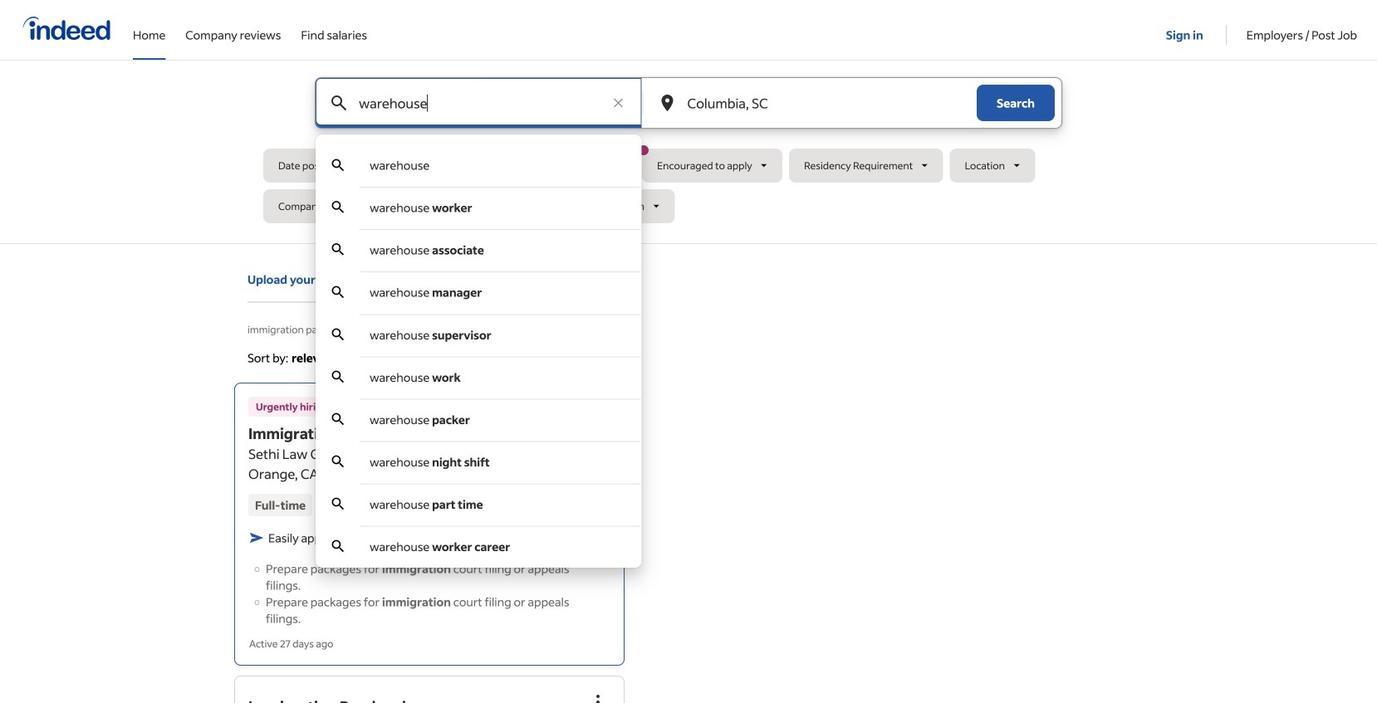 Task type: vqa. For each thing, say whether or not it's contained in the screenshot.
hours
no



Task type: describe. For each thing, give the bounding box(es) containing it.
job actions for immigration paralegal is collapsed image
[[588, 693, 608, 704]]

help icon image
[[592, 348, 611, 368]]

warehouse element
[[370, 158, 430, 173]]

clear what input image
[[610, 95, 627, 111]]



Task type: locate. For each thing, give the bounding box(es) containing it.
search suggestions list box
[[316, 145, 642, 568]]

group
[[580, 391, 616, 428]]

Edit location text field
[[684, 78, 944, 128]]

None search field
[[263, 77, 1114, 568]]

search: Job title, keywords, or company text field
[[356, 78, 602, 128]]



